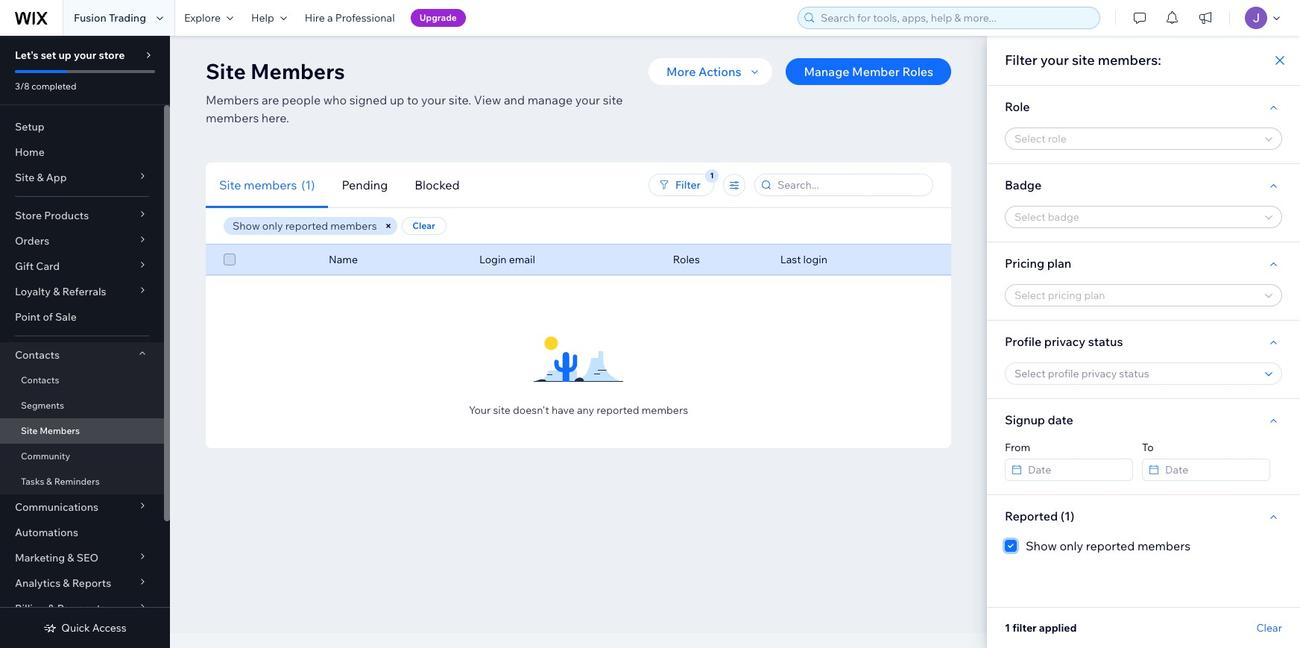 Task type: vqa. For each thing, say whether or not it's contained in the screenshot.
Dalga Mı Geçiyon Lan Free Müzik 2 Tane
no



Task type: describe. For each thing, give the bounding box(es) containing it.
here.
[[262, 110, 289, 125]]

0 vertical spatial site
[[1073, 51, 1096, 69]]

point of sale
[[15, 310, 77, 324]]

home
[[15, 145, 45, 159]]

reminders
[[54, 476, 100, 487]]

store
[[99, 48, 125, 62]]

quick access
[[61, 621, 127, 635]]

help button
[[242, 0, 296, 36]]

filter button
[[649, 174, 715, 196]]

site & app button
[[0, 165, 164, 190]]

gift card
[[15, 260, 60, 273]]

referrals
[[62, 285, 106, 298]]

setup
[[15, 120, 45, 134]]

last
[[781, 253, 802, 266]]

profile privacy status
[[1006, 334, 1124, 349]]

app
[[46, 171, 67, 184]]

quick access button
[[44, 621, 127, 635]]

of
[[43, 310, 53, 324]]

show only reported members inside option
[[1026, 539, 1191, 553]]

0 vertical spatial show only reported members
[[233, 219, 377, 233]]

up inside sidebar element
[[59, 48, 71, 62]]

tab list containing site members
[[206, 162, 572, 208]]

setup link
[[0, 114, 164, 139]]

actions
[[699, 64, 742, 79]]

site.
[[449, 92, 472, 107]]

profile
[[1006, 334, 1042, 349]]

(1) inside tab list
[[302, 177, 315, 192]]

a
[[328, 11, 333, 25]]

manage
[[804, 64, 850, 79]]

analytics
[[15, 577, 61, 590]]

to
[[407, 92, 419, 107]]

upgrade
[[420, 12, 457, 23]]

gift
[[15, 260, 34, 273]]

store products
[[15, 209, 89, 222]]

upgrade button
[[411, 9, 466, 27]]

professional
[[336, 11, 395, 25]]

3/8
[[15, 81, 30, 92]]

completed
[[32, 81, 76, 92]]

reports
[[72, 577, 111, 590]]

fusion trading
[[74, 11, 146, 25]]

billing & payments button
[[0, 596, 164, 621]]

communications button
[[0, 495, 164, 520]]

& for analytics
[[63, 577, 70, 590]]

payments
[[57, 602, 106, 615]]

more actions
[[667, 64, 742, 79]]

reported
[[1006, 509, 1059, 524]]

& for tasks
[[46, 476, 52, 487]]

loyalty
[[15, 285, 51, 298]]

& for marketing
[[67, 551, 74, 565]]

site members inside site members link
[[21, 425, 80, 436]]

date
[[1048, 413, 1074, 427]]

let's set up your store
[[15, 48, 125, 62]]

badge
[[1006, 178, 1042, 192]]

tasks & reminders
[[21, 476, 100, 487]]

pending
[[342, 177, 388, 192]]

pricing
[[1006, 256, 1045, 271]]

privacy
[[1045, 334, 1086, 349]]

seo
[[77, 551, 99, 565]]

up inside members are people who signed up to your site. view and manage your site members here.
[[390, 92, 405, 107]]

clear for rightmost clear 'button'
[[1257, 621, 1283, 635]]

last login
[[781, 253, 828, 266]]

1 horizontal spatial reported
[[597, 404, 640, 417]]

members inside members are people who signed up to your site. view and manage your site members here.
[[206, 92, 259, 107]]

role
[[1006, 99, 1031, 114]]

manage member roles
[[804, 64, 934, 79]]

loyalty & referrals button
[[0, 279, 164, 304]]

people
[[282, 92, 321, 107]]

Search... field
[[774, 175, 929, 195]]

date field for from
[[1024, 460, 1129, 480]]

are
[[262, 92, 279, 107]]

0 vertical spatial show
[[233, 219, 260, 233]]

filter for filter
[[676, 178, 701, 192]]

fusion
[[74, 11, 107, 25]]

0 horizontal spatial clear button
[[402, 217, 446, 235]]

trading
[[109, 11, 146, 25]]

members inside option
[[1138, 539, 1191, 553]]

Select role field
[[1011, 128, 1261, 149]]

communications
[[15, 501, 99, 514]]

doesn't
[[513, 404, 550, 417]]

filter for filter your site members:
[[1006, 51, 1038, 69]]

who
[[324, 92, 347, 107]]

your inside sidebar element
[[74, 48, 96, 62]]

site members link
[[0, 418, 164, 444]]

empty state_generic_nothing here_desert image
[[534, 307, 624, 397]]

signup
[[1006, 413, 1046, 427]]

loyalty & referrals
[[15, 285, 106, 298]]

1 filter applied
[[1006, 621, 1077, 635]]

community link
[[0, 444, 164, 469]]

orders
[[15, 234, 49, 248]]

members are people who signed up to your site. view and manage your site members here.
[[206, 92, 623, 125]]

Select profile privacy status field
[[1011, 363, 1261, 384]]

from
[[1006, 441, 1031, 454]]

site inside members are people who signed up to your site. view and manage your site members here.
[[603, 92, 623, 107]]



Task type: locate. For each thing, give the bounding box(es) containing it.
pricing plan
[[1006, 256, 1072, 271]]

& left app
[[37, 171, 44, 184]]

only down site members (1)
[[262, 219, 283, 233]]

clear
[[413, 220, 435, 231], [1257, 621, 1283, 635]]

1 horizontal spatial show only reported members
[[1026, 539, 1191, 553]]

sidebar element
[[0, 36, 170, 648]]

0 horizontal spatial site
[[493, 404, 511, 417]]

site right your
[[493, 404, 511, 417]]

& for loyalty
[[53, 285, 60, 298]]

to
[[1143, 441, 1154, 454]]

1
[[1006, 621, 1011, 635]]

filter inside button
[[676, 178, 701, 192]]

0 horizontal spatial roles
[[673, 253, 700, 266]]

set
[[41, 48, 56, 62]]

explore
[[184, 11, 221, 25]]

members left are
[[206, 92, 259, 107]]

& for site
[[37, 171, 44, 184]]

1 vertical spatial clear button
[[1257, 621, 1283, 635]]

segments
[[21, 400, 64, 411]]

your
[[74, 48, 96, 62], [1041, 51, 1070, 69], [421, 92, 446, 107], [576, 92, 601, 107]]

contacts for "contacts" popup button
[[15, 348, 60, 362]]

1 vertical spatial site members
[[21, 425, 80, 436]]

site members (1)
[[219, 177, 315, 192]]

1 vertical spatial clear
[[1257, 621, 1283, 635]]

your
[[469, 404, 491, 417]]

member
[[853, 64, 900, 79]]

gift card button
[[0, 254, 164, 279]]

site & app
[[15, 171, 67, 184]]

0 vertical spatial clear button
[[402, 217, 446, 235]]

Select badge field
[[1011, 207, 1261, 228]]

1 horizontal spatial show
[[1026, 539, 1058, 553]]

more actions button
[[649, 58, 773, 85]]

any
[[577, 404, 595, 417]]

date field for to
[[1161, 460, 1266, 480]]

quick
[[61, 621, 90, 635]]

0 horizontal spatial date field
[[1024, 460, 1129, 480]]

Date field
[[1024, 460, 1129, 480], [1161, 460, 1266, 480]]

members:
[[1099, 51, 1162, 69]]

0 horizontal spatial (1)
[[302, 177, 315, 192]]

name
[[329, 253, 358, 266]]

site left members:
[[1073, 51, 1096, 69]]

1 horizontal spatial filter
[[1006, 51, 1038, 69]]

store products button
[[0, 203, 164, 228]]

analytics & reports button
[[0, 571, 164, 596]]

site right manage
[[603, 92, 623, 107]]

and
[[504, 92, 525, 107]]

up right the set
[[59, 48, 71, 62]]

hire a professional link
[[296, 0, 404, 36]]

view
[[474, 92, 501, 107]]

2 date field from the left
[[1161, 460, 1266, 480]]

& inside 'popup button'
[[67, 551, 74, 565]]

(1) right reported
[[1061, 509, 1075, 524]]

contacts link
[[0, 368, 164, 393]]

reported (1)
[[1006, 509, 1075, 524]]

billing
[[15, 602, 46, 615]]

0 horizontal spatial reported
[[285, 219, 328, 233]]

manage
[[528, 92, 573, 107]]

only
[[262, 219, 283, 233], [1060, 539, 1084, 553]]

members up community
[[40, 425, 80, 436]]

0 vertical spatial roles
[[903, 64, 934, 79]]

Search for tools, apps, help & more... field
[[817, 7, 1096, 28]]

1 vertical spatial show
[[1026, 539, 1058, 553]]

filter
[[1013, 621, 1037, 635]]

1 vertical spatial site
[[603, 92, 623, 107]]

products
[[44, 209, 89, 222]]

reported inside option
[[1087, 539, 1136, 553]]

contacts down 'point of sale' at the left top
[[15, 348, 60, 362]]

site inside dropdown button
[[15, 171, 34, 184]]

1 vertical spatial contacts
[[21, 374, 59, 386]]

show down site members (1)
[[233, 219, 260, 233]]

plan
[[1048, 256, 1072, 271]]

tasks & reminders link
[[0, 469, 164, 495]]

login
[[480, 253, 507, 266]]

members
[[251, 58, 345, 84], [206, 92, 259, 107], [40, 425, 80, 436]]

1 horizontal spatial (1)
[[1061, 509, 1075, 524]]

1 vertical spatial up
[[390, 92, 405, 107]]

1 vertical spatial only
[[1060, 539, 1084, 553]]

1 horizontal spatial clear button
[[1257, 621, 1283, 635]]

1 vertical spatial filter
[[676, 178, 701, 192]]

tab list
[[206, 162, 572, 208]]

hire
[[305, 11, 325, 25]]

1 vertical spatial members
[[206, 92, 259, 107]]

more
[[667, 64, 696, 79]]

show
[[233, 219, 260, 233], [1026, 539, 1058, 553]]

1 vertical spatial show only reported members
[[1026, 539, 1191, 553]]

show inside option
[[1026, 539, 1058, 553]]

point
[[15, 310, 41, 324]]

3/8 completed
[[15, 81, 76, 92]]

only down reported (1)
[[1060, 539, 1084, 553]]

(1) left pending
[[302, 177, 315, 192]]

show only reported members
[[233, 219, 377, 233], [1026, 539, 1191, 553]]

0 horizontal spatial filter
[[676, 178, 701, 192]]

only inside option
[[1060, 539, 1084, 553]]

0 vertical spatial (1)
[[302, 177, 315, 192]]

roles
[[903, 64, 934, 79], [673, 253, 700, 266]]

0 vertical spatial clear
[[413, 220, 435, 231]]

1 horizontal spatial roles
[[903, 64, 934, 79]]

marketing & seo button
[[0, 545, 164, 571]]

signed
[[350, 92, 387, 107]]

marketing
[[15, 551, 65, 565]]

1 vertical spatial roles
[[673, 253, 700, 266]]

None checkbox
[[224, 251, 236, 269]]

& right loyalty
[[53, 285, 60, 298]]

point of sale link
[[0, 304, 164, 330]]

2 horizontal spatial reported
[[1087, 539, 1136, 553]]

members up people
[[251, 58, 345, 84]]

1 horizontal spatial clear
[[1257, 621, 1283, 635]]

& right tasks
[[46, 476, 52, 487]]

0 horizontal spatial clear
[[413, 220, 435, 231]]

2 horizontal spatial site
[[1073, 51, 1096, 69]]

2 vertical spatial reported
[[1087, 539, 1136, 553]]

& for billing
[[48, 602, 55, 615]]

0 vertical spatial members
[[251, 58, 345, 84]]

1 horizontal spatial up
[[390, 92, 405, 107]]

contacts inside popup button
[[15, 348, 60, 362]]

roles inside button
[[903, 64, 934, 79]]

0 vertical spatial reported
[[285, 219, 328, 233]]

let's
[[15, 48, 38, 62]]

Select pricing plan field
[[1011, 285, 1261, 306]]

(1)
[[302, 177, 315, 192], [1061, 509, 1075, 524]]

1 date field from the left
[[1024, 460, 1129, 480]]

clear button
[[402, 217, 446, 235], [1257, 621, 1283, 635]]

orders button
[[0, 228, 164, 254]]

1 horizontal spatial date field
[[1161, 460, 1266, 480]]

0 vertical spatial up
[[59, 48, 71, 62]]

status
[[1089, 334, 1124, 349]]

& right billing
[[48, 602, 55, 615]]

1 horizontal spatial site
[[603, 92, 623, 107]]

home link
[[0, 139, 164, 165]]

0 vertical spatial filter
[[1006, 51, 1038, 69]]

0 horizontal spatial show
[[233, 219, 260, 233]]

Show only reported members checkbox
[[1006, 537, 1283, 555]]

& left reports
[[63, 577, 70, 590]]

store
[[15, 209, 42, 222]]

filter
[[1006, 51, 1038, 69], [676, 178, 701, 192]]

contacts up segments
[[21, 374, 59, 386]]

community
[[21, 451, 70, 462]]

contacts for contacts link
[[21, 374, 59, 386]]

members inside sidebar element
[[40, 425, 80, 436]]

members
[[206, 110, 259, 125], [244, 177, 297, 192], [331, 219, 377, 233], [642, 404, 689, 417], [1138, 539, 1191, 553]]

1 vertical spatial (1)
[[1061, 509, 1075, 524]]

clear for left clear 'button'
[[413, 220, 435, 231]]

site members up community
[[21, 425, 80, 436]]

show down reported (1)
[[1026, 539, 1058, 553]]

members inside members are people who signed up to your site. view and manage your site members here.
[[206, 110, 259, 125]]

2 vertical spatial site
[[493, 404, 511, 417]]

your site doesn't have any reported members
[[469, 404, 689, 417]]

site inside tab list
[[219, 177, 241, 192]]

analytics & reports
[[15, 577, 111, 590]]

0 horizontal spatial up
[[59, 48, 71, 62]]

filter your site members:
[[1006, 51, 1162, 69]]

contacts button
[[0, 342, 164, 368]]

site members up are
[[206, 58, 345, 84]]

1 vertical spatial reported
[[597, 404, 640, 417]]

sale
[[55, 310, 77, 324]]

clear inside 'button'
[[413, 220, 435, 231]]

0 vertical spatial contacts
[[15, 348, 60, 362]]

0 vertical spatial site members
[[206, 58, 345, 84]]

segments link
[[0, 393, 164, 418]]

1 horizontal spatial only
[[1060, 539, 1084, 553]]

automations
[[15, 526, 78, 539]]

1 horizontal spatial site members
[[206, 58, 345, 84]]

hire a professional
[[305, 11, 395, 25]]

0 horizontal spatial site members
[[21, 425, 80, 436]]

0 horizontal spatial only
[[262, 219, 283, 233]]

up left to
[[390, 92, 405, 107]]

2 vertical spatial members
[[40, 425, 80, 436]]

0 horizontal spatial show only reported members
[[233, 219, 377, 233]]

applied
[[1040, 621, 1077, 635]]

& left seo
[[67, 551, 74, 565]]

0 vertical spatial only
[[262, 219, 283, 233]]

pending button
[[329, 162, 401, 208]]



